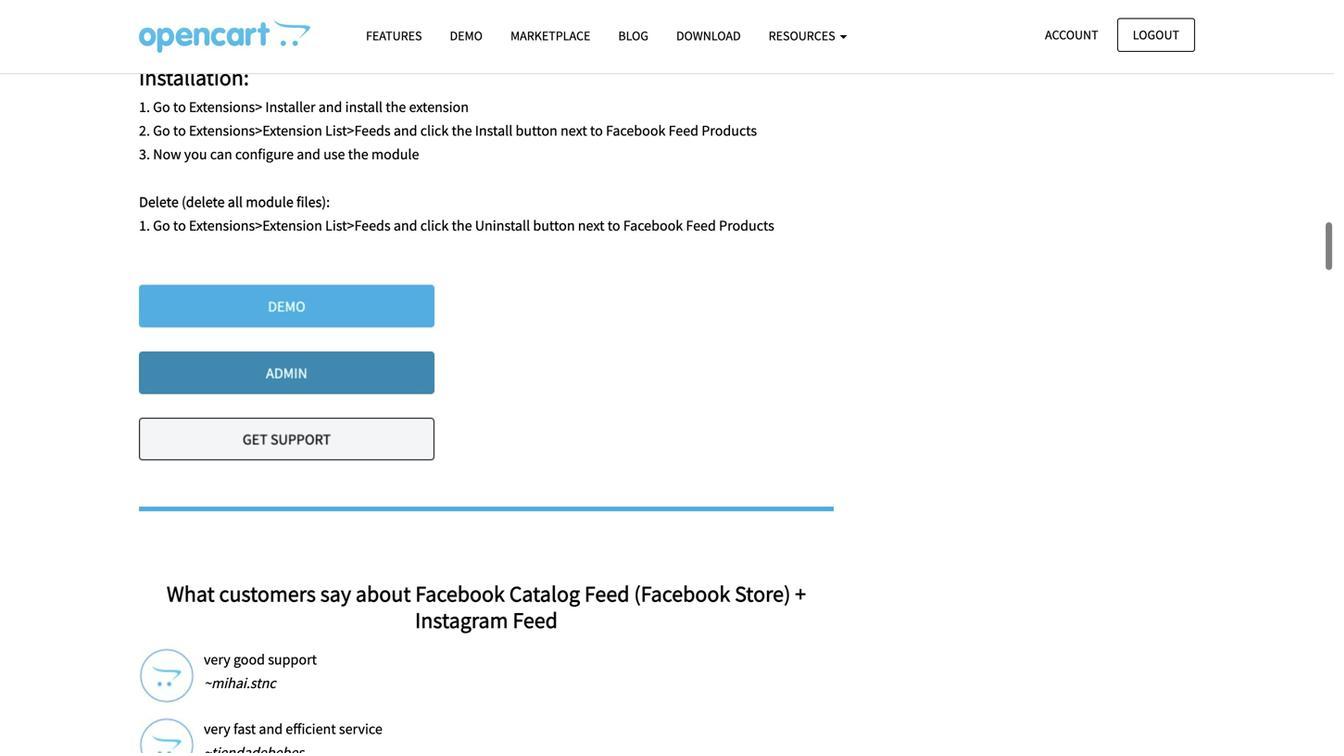Task type: describe. For each thing, give the bounding box(es) containing it.
go inside delete (delete all module files): 1. go to extensions>extension list>feeds and click the uninstall button next to facebook feed products
[[153, 216, 170, 235]]

customers
[[219, 580, 316, 608]]

you
[[184, 145, 207, 164]]

very fast and efficient service
[[204, 720, 382, 738]]

course.
[[185, 15, 230, 33]]

resources link
[[755, 19, 861, 52]]

logout
[[1133, 26, 1179, 43]]

opencart - facebook catalog feed (facebook store) + instagram feed image
[[139, 19, 310, 53]]

very good support ~mihai.stnc
[[204, 650, 317, 693]]

1. inside delete (delete all module files): 1. go to extensions>extension list>feeds and click the uninstall button next to facebook feed products
[[139, 216, 150, 235]]

2.
[[139, 121, 150, 140]]

next inside installation: 1. go to extensions> installer and install the extension 2. go to extensions>extension list>feeds and click the install button next to facebook feed products 3. now you can configure and use the module
[[560, 121, 587, 140]]

module inside installation: 1. go to extensions> installer and install the extension 2. go to extensions>extension list>feeds and click the install button next to facebook feed products 3. now you can configure and use the module
[[371, 145, 419, 164]]

download link
[[662, 19, 755, 52]]

say
[[320, 580, 351, 608]]

use
[[323, 145, 345, 164]]

(facebook
[[634, 580, 730, 608]]

mihai.stnc image
[[139, 648, 195, 704]]

features
[[366, 27, 422, 44]]

can
[[210, 145, 232, 164]]

click inside delete (delete all module files): 1. go to extensions>extension list>feeds and click the uninstall button next to facebook feed products
[[420, 216, 449, 235]]

account
[[1045, 26, 1098, 43]]

facebook inside delete (delete all module files): 1. go to extensions>extension list>feeds and click the uninstall button next to facebook feed products
[[623, 216, 683, 235]]

uninstall
[[475, 216, 530, 235]]

all
[[228, 193, 243, 211]]

marketplace
[[510, 27, 590, 44]]

feed inside delete (delete all module files): 1. go to extensions>extension list>feeds and click the uninstall button next to facebook feed products
[[686, 216, 716, 235]]

3.
[[139, 145, 150, 164]]

and inside delete (delete all module files): 1. go to extensions>extension list>feeds and click the uninstall button next to facebook feed products
[[394, 216, 417, 235]]

what customers say about facebook catalog feed (facebook store) + instagram feed
[[167, 580, 806, 634]]

extensions>
[[189, 98, 262, 116]]

of
[[170, 15, 182, 33]]

install
[[475, 121, 513, 140]]

blog
[[618, 27, 648, 44]]

install
[[345, 98, 383, 116]]

button inside delete (delete all module files): 1. go to extensions>extension list>feeds and click the uninstall button next to facebook feed products
[[533, 216, 575, 235]]

the right install
[[386, 98, 406, 116]]

facebook inside installation: 1. go to extensions> installer and install the extension 2. go to extensions>extension list>feeds and click the install button next to facebook feed products 3. now you can configure and use the module
[[606, 121, 666, 140]]

installer
[[265, 98, 315, 116]]

configure
[[235, 145, 294, 164]]

good
[[233, 650, 265, 669]]

fast
[[233, 720, 256, 738]]

list>feeds inside delete (delete all module files): 1. go to extensions>extension list>feeds and click the uninstall button next to facebook feed products
[[325, 216, 391, 235]]

blog link
[[604, 19, 662, 52]]



Task type: locate. For each thing, give the bounding box(es) containing it.
2 vertical spatial go
[[153, 216, 170, 235]]

0 vertical spatial very
[[204, 650, 230, 669]]

list>feeds down install
[[325, 121, 391, 140]]

button right the install
[[516, 121, 558, 140]]

1 go from the top
[[153, 98, 170, 116]]

next right "uninstall"
[[578, 216, 605, 235]]

1 vertical spatial module
[[246, 193, 293, 211]]

facebook inside what customers say about facebook catalog feed (facebook store) + instagram feed
[[415, 580, 505, 608]]

next inside delete (delete all module files): 1. go to extensions>extension list>feeds and click the uninstall button next to facebook feed products
[[578, 216, 605, 235]]

logout link
[[1117, 18, 1195, 52]]

extensions>extension inside installation: 1. go to extensions> installer and install the extension 2. go to extensions>extension list>feeds and click the install button next to facebook feed products 3. now you can configure and use the module
[[189, 121, 322, 140]]

-
[[139, 15, 144, 33]]

button
[[516, 121, 558, 140], [533, 216, 575, 235]]

extensions>extension
[[189, 121, 322, 140], [189, 216, 322, 235]]

the left "uninstall"
[[452, 216, 472, 235]]

demo link
[[436, 19, 497, 52]]

1 extensions>extension from the top
[[189, 121, 322, 140]]

1. inside installation: 1. go to extensions> installer and install the extension 2. go to extensions>extension list>feeds and click the install button next to facebook feed products 3. now you can configure and use the module
[[139, 98, 150, 116]]

0 vertical spatial extensions>extension
[[189, 121, 322, 140]]

now
[[153, 145, 181, 164]]

1 vertical spatial click
[[420, 216, 449, 235]]

list>feeds down files):
[[325, 216, 391, 235]]

click inside installation: 1. go to extensions> installer and install the extension 2. go to extensions>extension list>feeds and click the install button next to facebook feed products 3. now you can configure and use the module
[[420, 121, 449, 140]]

store)
[[735, 580, 791, 608]]

1. down delete
[[139, 216, 150, 235]]

service
[[339, 720, 382, 738]]

0 horizontal spatial module
[[246, 193, 293, 211]]

2 click from the top
[[420, 216, 449, 235]]

facebook
[[606, 121, 666, 140], [623, 216, 683, 235], [415, 580, 505, 608]]

1 vertical spatial go
[[153, 121, 170, 140]]

next right the install
[[560, 121, 587, 140]]

instagram
[[415, 607, 508, 634]]

features link
[[352, 19, 436, 52]]

click
[[420, 121, 449, 140], [420, 216, 449, 235]]

tiendadebebes image
[[139, 717, 195, 753]]

module inside delete (delete all module files): 1. go to extensions>extension list>feeds and click the uninstall button next to facebook feed products
[[246, 193, 293, 211]]

go right "2."
[[153, 121, 170, 140]]

0 vertical spatial click
[[420, 121, 449, 140]]

1 list>feeds from the top
[[325, 121, 391, 140]]

go down the installation:
[[153, 98, 170, 116]]

very
[[204, 650, 230, 669], [204, 720, 230, 738]]

extensions>extension up configure
[[189, 121, 322, 140]]

extensions>extension inside delete (delete all module files): 1. go to extensions>extension list>feeds and click the uninstall button next to facebook feed products
[[189, 216, 322, 235]]

0 vertical spatial products
[[702, 121, 757, 140]]

and
[[318, 98, 342, 116], [394, 121, 417, 140], [297, 145, 320, 164], [394, 216, 417, 235], [259, 720, 283, 738]]

to
[[173, 98, 186, 116], [173, 121, 186, 140], [590, 121, 603, 140], [173, 216, 186, 235], [607, 216, 620, 235]]

resources
[[769, 27, 838, 44]]

very left "good"
[[204, 650, 230, 669]]

products inside installation: 1. go to extensions> installer and install the extension 2. go to extensions>extension list>feeds and click the install button next to facebook feed products 3. now you can configure and use the module
[[702, 121, 757, 140]]

1 vertical spatial next
[[578, 216, 605, 235]]

marketplace link
[[497, 19, 604, 52]]

efficient
[[286, 720, 336, 738]]

1.
[[139, 98, 150, 116], [139, 216, 150, 235]]

download
[[676, 27, 741, 44]]

1 vertical spatial facebook
[[623, 216, 683, 235]]

module down install
[[371, 145, 419, 164]]

the left the install
[[452, 121, 472, 140]]

0 vertical spatial go
[[153, 98, 170, 116]]

feed inside installation: 1. go to extensions> installer and install the extension 2. go to extensions>extension list>feeds and click the install button next to facebook feed products 3. now you can configure and use the module
[[669, 121, 699, 140]]

very for very fast and efficient service
[[204, 720, 230, 738]]

very inside very good support ~mihai.stnc
[[204, 650, 230, 669]]

delete (delete all module files): 1. go to extensions>extension list>feeds and click the uninstall button next to facebook feed products
[[139, 193, 774, 235]]

1 click from the top
[[420, 121, 449, 140]]

1 vertical spatial extensions>extension
[[189, 216, 322, 235]]

list>feeds inside installation: 1. go to extensions> installer and install the extension 2. go to extensions>extension list>feeds and click the install button next to facebook feed products 3. now you can configure and use the module
[[325, 121, 391, 140]]

2 1. from the top
[[139, 216, 150, 235]]

the
[[386, 98, 406, 116], [452, 121, 472, 140], [348, 145, 368, 164], [452, 216, 472, 235]]

go down delete
[[153, 216, 170, 235]]

+
[[795, 580, 806, 608]]

3 go from the top
[[153, 216, 170, 235]]

next
[[560, 121, 587, 140], [578, 216, 605, 235]]

0 vertical spatial next
[[560, 121, 587, 140]]

very left fast
[[204, 720, 230, 738]]

1 vertical spatial products
[[719, 216, 774, 235]]

1 vertical spatial very
[[204, 720, 230, 738]]

- yes of course.
[[139, 15, 230, 33]]

module
[[371, 145, 419, 164], [246, 193, 293, 211]]

button right "uninstall"
[[533, 216, 575, 235]]

0 vertical spatial list>feeds
[[325, 121, 391, 140]]

support
[[268, 650, 317, 669]]

0 vertical spatial facebook
[[606, 121, 666, 140]]

2 vertical spatial facebook
[[415, 580, 505, 608]]

2 go from the top
[[153, 121, 170, 140]]

the inside delete (delete all module files): 1. go to extensions>extension list>feeds and click the uninstall button next to facebook feed products
[[452, 216, 472, 235]]

delete
[[139, 193, 179, 211]]

1 very from the top
[[204, 650, 230, 669]]

1. up "2."
[[139, 98, 150, 116]]

module right all
[[246, 193, 293, 211]]

products
[[702, 121, 757, 140], [719, 216, 774, 235]]

2 extensions>extension from the top
[[189, 216, 322, 235]]

files):
[[296, 193, 330, 211]]

what
[[167, 580, 215, 608]]

the right the use
[[348, 145, 368, 164]]

0 vertical spatial module
[[371, 145, 419, 164]]

extension
[[409, 98, 469, 116]]

2 very from the top
[[204, 720, 230, 738]]

products inside delete (delete all module files): 1. go to extensions>extension list>feeds and click the uninstall button next to facebook feed products
[[719, 216, 774, 235]]

click left "uninstall"
[[420, 216, 449, 235]]

catalog
[[509, 580, 580, 608]]

yes
[[147, 15, 167, 33]]

2 list>feeds from the top
[[325, 216, 391, 235]]

extensions>extension down all
[[189, 216, 322, 235]]

list>feeds
[[325, 121, 391, 140], [325, 216, 391, 235]]

go
[[153, 98, 170, 116], [153, 121, 170, 140], [153, 216, 170, 235]]

1 vertical spatial 1.
[[139, 216, 150, 235]]

0 vertical spatial button
[[516, 121, 558, 140]]

click down extension
[[420, 121, 449, 140]]

button inside installation: 1. go to extensions> installer and install the extension 2. go to extensions>extension list>feeds and click the install button next to facebook feed products 3. now you can configure and use the module
[[516, 121, 558, 140]]

~mihai.stnc
[[204, 674, 276, 693]]

(delete
[[182, 193, 225, 211]]

1 horizontal spatial module
[[371, 145, 419, 164]]

1 1. from the top
[[139, 98, 150, 116]]

0 vertical spatial 1.
[[139, 98, 150, 116]]

1 vertical spatial button
[[533, 216, 575, 235]]

about
[[356, 580, 411, 608]]

very for very good support ~mihai.stnc
[[204, 650, 230, 669]]

installation: 1. go to extensions> installer and install the extension 2. go to extensions>extension list>feeds and click the install button next to facebook feed products 3. now you can configure and use the module
[[139, 64, 757, 164]]

1 vertical spatial list>feeds
[[325, 216, 391, 235]]

feed
[[669, 121, 699, 140], [686, 216, 716, 235], [584, 580, 630, 608], [513, 607, 558, 634]]

demo
[[450, 27, 483, 44]]

installation:
[[139, 64, 249, 91]]

account link
[[1029, 18, 1114, 52]]



Task type: vqa. For each thing, say whether or not it's contained in the screenshot.
Translator
no



